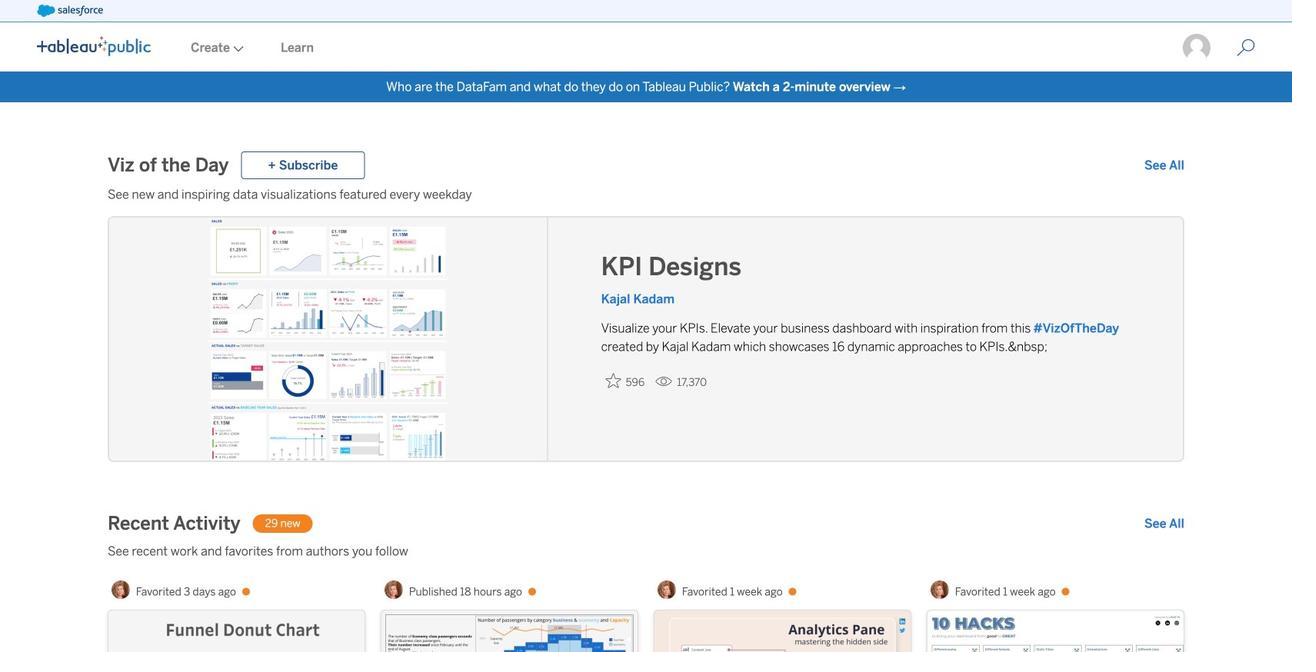 Task type: locate. For each thing, give the bounding box(es) containing it.
tableau public viz of the day image
[[109, 218, 548, 464]]

1 horizontal spatial angela drucioc image
[[931, 581, 949, 599]]

angela drucioc image
[[384, 581, 403, 599], [657, 581, 676, 599]]

angela drucioc image
[[111, 581, 130, 599], [931, 581, 949, 599]]

add favorite image
[[606, 373, 621, 388]]

0 horizontal spatial angela drucioc image
[[384, 581, 403, 599]]

Add Favorite button
[[601, 368, 649, 393]]

salesforce logo image
[[37, 5, 103, 17]]

1 horizontal spatial angela drucioc image
[[657, 581, 676, 599]]

2 angela drucioc image from the left
[[657, 581, 676, 599]]

2 angela drucioc image from the left
[[931, 581, 949, 599]]

0 horizontal spatial angela drucioc image
[[111, 581, 130, 599]]

viz of the day heading
[[108, 153, 229, 178]]

see all recent activity element
[[1144, 515, 1184, 533]]



Task type: describe. For each thing, give the bounding box(es) containing it.
1 angela drucioc image from the left
[[111, 581, 130, 599]]

recent activity heading
[[108, 511, 240, 536]]

see all viz of the day element
[[1144, 156, 1184, 175]]

see recent work and favorites from authors you follow element
[[108, 542, 1184, 561]]

see new and inspiring data visualizations featured every weekday element
[[108, 185, 1184, 204]]

create image
[[230, 46, 244, 52]]

logo image
[[37, 36, 151, 56]]

tara.schultz image
[[1181, 32, 1212, 63]]

1 angela drucioc image from the left
[[384, 581, 403, 599]]

go to search image
[[1218, 38, 1274, 57]]



Task type: vqa. For each thing, say whether or not it's contained in the screenshot.
second Ben Norland image from right
no



